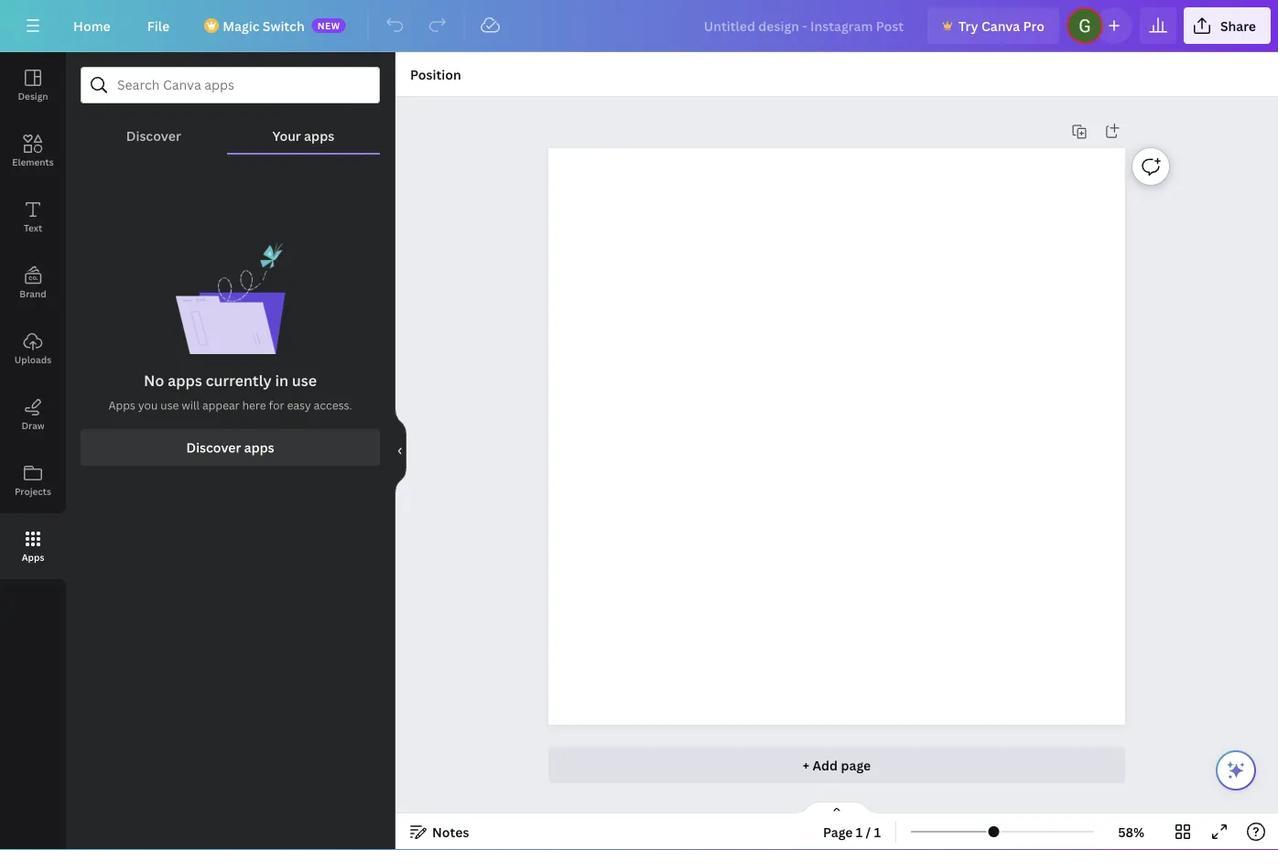 Task type: locate. For each thing, give the bounding box(es) containing it.
share button
[[1184, 7, 1271, 44]]

page
[[823, 824, 853, 841]]

0 vertical spatial use
[[292, 371, 317, 391]]

0 vertical spatial apps
[[108, 398, 135, 413]]

1 vertical spatial use
[[160, 398, 179, 413]]

magic
[[223, 17, 260, 34]]

1 horizontal spatial use
[[292, 371, 317, 391]]

pro
[[1023, 17, 1045, 34]]

share
[[1220, 17, 1256, 34]]

apps for your
[[304, 127, 334, 144]]

0 horizontal spatial apps
[[168, 371, 202, 391]]

home
[[73, 17, 111, 34]]

access.
[[314, 398, 352, 413]]

1 horizontal spatial 1
[[874, 824, 881, 841]]

discover for discover apps
[[186, 439, 241, 457]]

position button
[[403, 60, 469, 89]]

discover for discover
[[126, 127, 181, 144]]

text button
[[0, 184, 66, 250]]

0 horizontal spatial use
[[160, 398, 179, 413]]

apps
[[304, 127, 334, 144], [168, 371, 202, 391], [244, 439, 274, 457]]

side panel tab list
[[0, 52, 66, 580]]

apps up will
[[168, 371, 202, 391]]

2 vertical spatial apps
[[244, 439, 274, 457]]

brand button
[[0, 250, 66, 316]]

use left will
[[160, 398, 179, 413]]

your
[[272, 127, 301, 144]]

magic switch
[[223, 17, 305, 34]]

0 vertical spatial apps
[[304, 127, 334, 144]]

1 horizontal spatial apps
[[244, 439, 274, 457]]

in
[[275, 371, 288, 391]]

home link
[[59, 7, 125, 44]]

1 vertical spatial apps
[[22, 551, 44, 564]]

apps left 'you'
[[108, 398, 135, 413]]

1
[[856, 824, 863, 841], [874, 824, 881, 841]]

apps
[[108, 398, 135, 413], [22, 551, 44, 564]]

apps down projects
[[22, 551, 44, 564]]

apps right your
[[304, 127, 334, 144]]

2 horizontal spatial apps
[[304, 127, 334, 144]]

Design title text field
[[689, 7, 920, 44]]

design
[[18, 90, 48, 102]]

0 vertical spatial discover
[[126, 127, 181, 144]]

1 horizontal spatial discover
[[186, 439, 241, 457]]

1 horizontal spatial apps
[[108, 398, 135, 413]]

page 1 / 1
[[823, 824, 881, 841]]

currently
[[206, 371, 272, 391]]

try canva pro button
[[928, 7, 1059, 44]]

1 right / at the bottom
[[874, 824, 881, 841]]

1 left / at the bottom
[[856, 824, 863, 841]]

apps down here
[[244, 439, 274, 457]]

/
[[866, 824, 871, 841]]

0 horizontal spatial 1
[[856, 824, 863, 841]]

+
[[803, 757, 810, 774]]

discover
[[126, 127, 181, 144], [186, 439, 241, 457]]

+ add page
[[803, 757, 871, 774]]

1 vertical spatial apps
[[168, 371, 202, 391]]

0 horizontal spatial apps
[[22, 551, 44, 564]]

apps inside the "no apps currently in use apps you use will appear here for easy access."
[[168, 371, 202, 391]]

0 horizontal spatial discover
[[126, 127, 181, 144]]

projects button
[[0, 448, 66, 514]]

1 vertical spatial discover
[[186, 439, 241, 457]]

canva
[[982, 17, 1020, 34]]

add
[[813, 757, 838, 774]]

appear
[[202, 398, 240, 413]]

hide image
[[395, 407, 407, 495]]

use
[[292, 371, 317, 391], [160, 398, 179, 413]]

apps for discover
[[244, 439, 274, 457]]

discover apps
[[186, 439, 274, 457]]

use right in
[[292, 371, 317, 391]]



Task type: vqa. For each thing, say whether or not it's contained in the screenshot.
Canva Assistant icon
yes



Task type: describe. For each thing, give the bounding box(es) containing it.
apps inside button
[[22, 551, 44, 564]]

discover apps button
[[81, 429, 380, 466]]

easy
[[287, 398, 311, 413]]

no apps currently in use apps you use will appear here for easy access.
[[108, 371, 352, 413]]

file
[[147, 17, 170, 34]]

text
[[24, 222, 42, 234]]

draw
[[21, 419, 44, 432]]

apps button
[[0, 514, 66, 580]]

new
[[317, 19, 340, 32]]

uploads button
[[0, 316, 66, 382]]

apps for no
[[168, 371, 202, 391]]

position
[[410, 65, 461, 83]]

your apps button
[[227, 103, 380, 153]]

apps inside the "no apps currently in use apps you use will appear here for easy access."
[[108, 398, 135, 413]]

your apps
[[272, 127, 334, 144]]

1 1 from the left
[[856, 824, 863, 841]]

+ add page button
[[548, 747, 1125, 784]]

design button
[[0, 52, 66, 118]]

58% button
[[1102, 818, 1161, 847]]

58%
[[1118, 824, 1145, 841]]

try canva pro
[[959, 17, 1045, 34]]

elements button
[[0, 118, 66, 184]]

file button
[[133, 7, 184, 44]]

2 1 from the left
[[874, 824, 881, 841]]

brand
[[19, 288, 46, 300]]

no
[[144, 371, 164, 391]]

switch
[[263, 17, 305, 34]]

you
[[138, 398, 158, 413]]

draw button
[[0, 382, 66, 448]]

try
[[959, 17, 978, 34]]

Search Canva apps search field
[[117, 68, 343, 103]]

discover button
[[81, 103, 227, 153]]

notes button
[[403, 818, 477, 847]]

show pages image
[[793, 801, 881, 816]]

page
[[841, 757, 871, 774]]

here
[[242, 398, 266, 413]]

empty folder image displayed when there are no installed apps image
[[175, 243, 285, 354]]

will
[[182, 398, 200, 413]]

for
[[269, 398, 284, 413]]

notes
[[432, 824, 469, 841]]

projects
[[15, 485, 51, 498]]

main menu bar
[[0, 0, 1278, 52]]

elements
[[12, 156, 54, 168]]

uploads
[[15, 353, 51, 366]]

canva assistant image
[[1225, 760, 1247, 782]]



